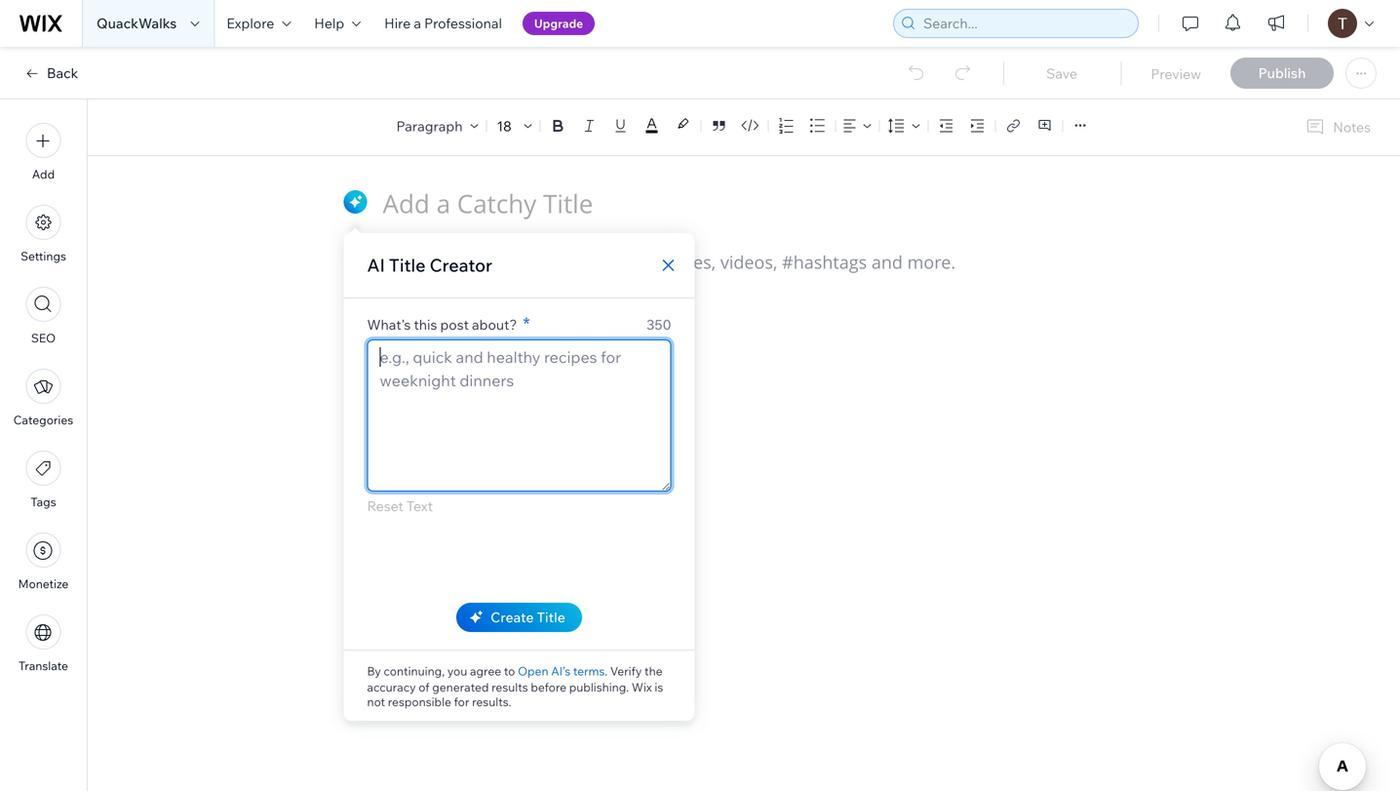 Task type: vqa. For each thing, say whether or not it's contained in the screenshot.
Access
no



Task type: locate. For each thing, give the bounding box(es) containing it.
explore
[[227, 15, 274, 32]]

1 horizontal spatial title
[[537, 609, 566, 626]]

by
[[367, 664, 381, 678]]

responsible
[[388, 695, 452, 709]]

ai's
[[551, 664, 571, 678]]

title right create at the bottom left
[[537, 609, 566, 626]]

title inside button
[[537, 609, 566, 626]]

back
[[47, 64, 78, 81]]

categories button
[[13, 369, 73, 427]]

menu
[[0, 111, 87, 685]]

. verify the accuracy of generated results before publishing. wix is not responsible for results.
[[367, 664, 664, 709]]

350
[[647, 316, 672, 333]]

hire a professional
[[384, 15, 502, 32]]

seo button
[[26, 287, 61, 345]]

title for ai
[[389, 254, 426, 276]]

.
[[605, 664, 608, 678]]

settings button
[[21, 205, 66, 263]]

accuracy
[[367, 680, 416, 695]]

help button
[[303, 0, 373, 47]]

notes button
[[1299, 114, 1377, 140]]

title
[[389, 254, 426, 276], [537, 609, 566, 626]]

results.
[[472, 695, 512, 709]]

generated
[[432, 680, 489, 695]]

the
[[645, 664, 663, 678]]

add button
[[26, 123, 61, 181]]

is
[[655, 680, 664, 695]]

terms
[[573, 664, 605, 678]]

what's
[[367, 316, 411, 333]]

upgrade
[[534, 16, 583, 31]]

notes
[[1334, 119, 1371, 136]]

open ai's terms link
[[518, 662, 605, 680]]

verify
[[611, 664, 642, 678]]

ai title creator
[[367, 254, 493, 276]]

ai
[[367, 254, 385, 276]]

categories
[[13, 413, 73, 427]]

*
[[523, 313, 530, 335]]

0 vertical spatial title
[[389, 254, 426, 276]]

continuing,
[[384, 664, 445, 678]]

tags button
[[26, 451, 61, 509]]

1 vertical spatial title
[[537, 609, 566, 626]]

publishing.
[[569, 680, 629, 695]]

tags
[[31, 495, 56, 509]]

0 horizontal spatial title
[[389, 254, 426, 276]]

translate
[[19, 658, 68, 673]]

Font Size field
[[495, 116, 516, 135]]

this
[[414, 316, 437, 333]]

to
[[504, 664, 515, 678]]

monetize button
[[18, 533, 69, 591]]

hire
[[384, 15, 411, 32]]

title right the ai
[[389, 254, 426, 276]]



Task type: describe. For each thing, give the bounding box(es) containing it.
of
[[419, 680, 430, 695]]

settings
[[21, 249, 66, 263]]

post
[[440, 316, 469, 333]]

seo
[[31, 331, 56, 345]]

back button
[[23, 64, 78, 82]]

title for create
[[537, 609, 566, 626]]

add
[[32, 167, 55, 181]]

by continuing, you agree to open ai's terms
[[367, 664, 605, 678]]

Search... field
[[918, 10, 1132, 37]]

about?
[[472, 316, 517, 333]]

quackwalks
[[97, 15, 177, 32]]

for
[[454, 695, 470, 709]]

paragraph
[[397, 117, 463, 134]]

monetize
[[18, 576, 69, 591]]

agree
[[470, 664, 502, 678]]

hire a professional link
[[373, 0, 514, 47]]

help
[[314, 15, 344, 32]]

professional
[[424, 15, 502, 32]]

wix
[[632, 680, 652, 695]]

upgrade button
[[523, 12, 595, 35]]

paragraph button
[[393, 112, 482, 139]]

menu containing add
[[0, 111, 87, 685]]

you
[[448, 664, 468, 678]]

What's this post about? text field
[[368, 340, 671, 491]]

Add a Catchy Title text field
[[383, 187, 1085, 221]]

create title button
[[457, 603, 582, 632]]

creator
[[430, 254, 493, 276]]

what's this post about? *
[[367, 313, 530, 335]]

open
[[518, 664, 549, 678]]

not
[[367, 695, 385, 709]]

results
[[492, 680, 528, 695]]

create
[[491, 609, 534, 626]]

a
[[414, 15, 421, 32]]

translate button
[[19, 615, 68, 673]]

before
[[531, 680, 567, 695]]

create title
[[491, 609, 566, 626]]



